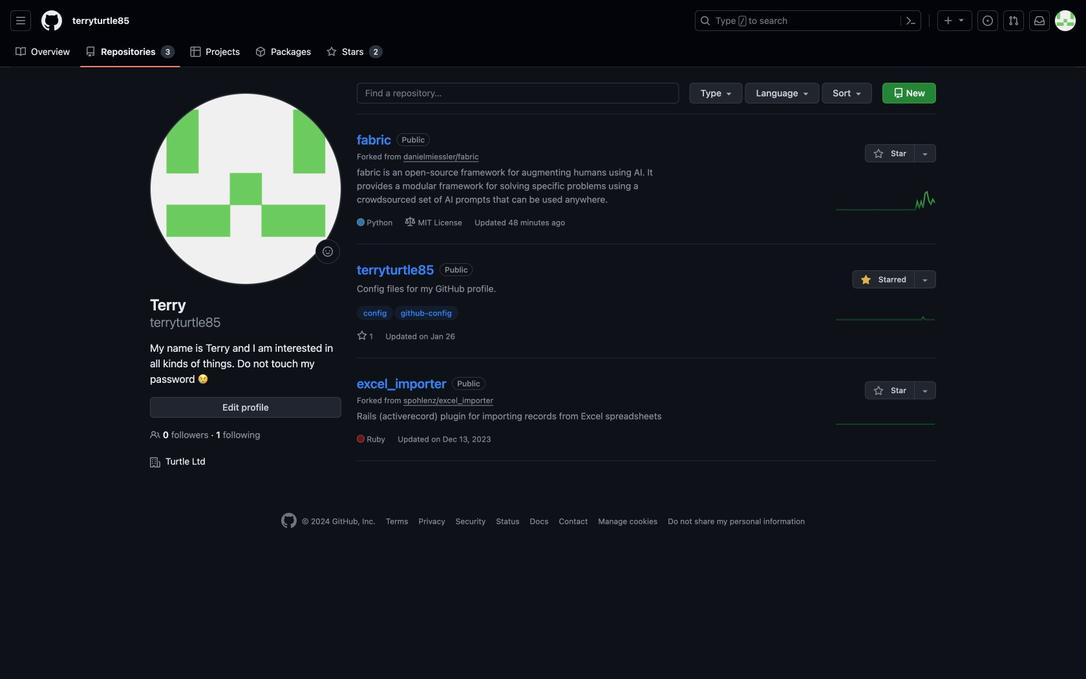 Task type: describe. For each thing, give the bounding box(es) containing it.
repo image
[[86, 47, 96, 57]]

repo image
[[894, 88, 904, 98]]

book image
[[16, 47, 26, 57]]

Find a repository… search field
[[357, 83, 680, 104]]

organization: turtle ltd element
[[150, 452, 342, 468]]

add this repository to a list image for past year of activity image corresponding to third the past year of activity element
[[921, 386, 931, 396]]

0 vertical spatial homepage image
[[41, 10, 62, 31]]

add this repository to a list image for past year of activity image related to 2nd the past year of activity element from the top of the page
[[921, 275, 931, 285]]

issue opened image
[[983, 16, 994, 26]]

triangle down image
[[957, 15, 967, 25]]

organization image
[[150, 457, 160, 468]]

plus image
[[944, 16, 954, 26]]

star image for past year of activity image corresponding to third the past year of activity element
[[874, 386, 884, 396]]

1 past year of activity element from the top
[[837, 191, 937, 212]]

package image
[[256, 47, 266, 57]]

1 horizontal spatial homepage image
[[281, 513, 297, 529]]

2 past year of activity element from the top
[[837, 309, 937, 330]]

past year of activity image for 2nd the past year of activity element from the top of the page
[[837, 309, 937, 328]]

table image
[[190, 47, 201, 57]]

people image
[[150, 430, 160, 440]]

command palette image
[[906, 16, 917, 26]]

change your avatar image
[[150, 93, 342, 285]]



Task type: vqa. For each thing, say whether or not it's contained in the screenshot.
PAST YEAR OF ACTIVITY ELEMENT
yes



Task type: locate. For each thing, give the bounding box(es) containing it.
2 vertical spatial add this repository to a list image
[[921, 386, 931, 396]]

law image
[[405, 217, 416, 227]]

add this repository to a list image for 3rd the past year of activity element from the bottom's past year of activity image
[[921, 149, 931, 159]]

0 vertical spatial add this repository to a list image
[[921, 149, 931, 159]]

2 vertical spatial star image
[[874, 386, 884, 396]]

0 vertical spatial past year of activity image
[[837, 191, 937, 211]]

0 horizontal spatial homepage image
[[41, 10, 62, 31]]

1 add this repository to a list image from the top
[[921, 149, 931, 159]]

0 vertical spatial past year of activity element
[[837, 191, 937, 212]]

1 vertical spatial star image
[[874, 149, 884, 159]]

star image for 3rd the past year of activity element from the bottom's past year of activity image
[[874, 149, 884, 159]]

2 vertical spatial past year of activity element
[[837, 415, 937, 436]]

3 past year of activity image from the top
[[837, 415, 937, 434]]

star fill image
[[862, 275, 872, 285]]

1 vertical spatial add this repository to a list image
[[921, 275, 931, 285]]

2 add this repository to a list image from the top
[[921, 275, 931, 285]]

3 add this repository to a list image from the top
[[921, 386, 931, 396]]

star image
[[327, 47, 337, 57], [874, 149, 884, 159], [874, 386, 884, 396]]

2 vertical spatial past year of activity image
[[837, 415, 937, 434]]

add this repository to a list image
[[921, 149, 931, 159], [921, 275, 931, 285], [921, 386, 931, 396]]

git pull request image
[[1009, 16, 1020, 26]]

Repositories search field
[[357, 83, 873, 104]]

homepage image
[[41, 10, 62, 31], [281, 513, 297, 529]]

1 past year of activity image from the top
[[837, 191, 937, 211]]

1 vertical spatial past year of activity image
[[837, 309, 937, 328]]

star image
[[357, 331, 367, 341]]

smiley image
[[323, 246, 333, 257]]

1 vertical spatial past year of activity element
[[837, 309, 937, 330]]

notifications image
[[1035, 16, 1046, 26]]

past year of activity element
[[837, 191, 937, 212], [837, 309, 937, 330], [837, 415, 937, 436]]

0 vertical spatial star image
[[327, 47, 337, 57]]

3 past year of activity element from the top
[[837, 415, 937, 436]]

past year of activity image for 3rd the past year of activity element from the bottom
[[837, 191, 937, 211]]

1 vertical spatial homepage image
[[281, 513, 297, 529]]

2 past year of activity image from the top
[[837, 309, 937, 328]]

past year of activity image for third the past year of activity element
[[837, 415, 937, 434]]

past year of activity image
[[837, 191, 937, 211], [837, 309, 937, 328], [837, 415, 937, 434]]



